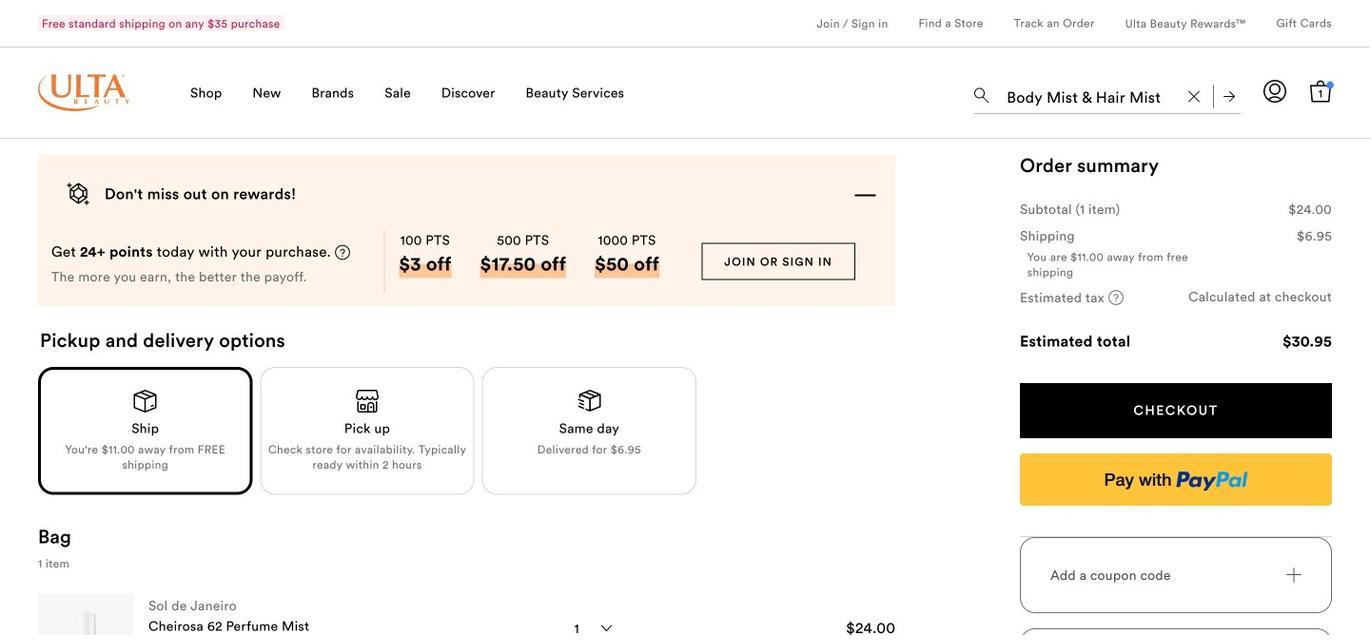 Task type: describe. For each thing, give the bounding box(es) containing it.
clear search image
[[1189, 91, 1200, 102]]

submit image
[[1224, 91, 1235, 102]]



Task type: vqa. For each thing, say whether or not it's contained in the screenshot.
Formula
no



Task type: locate. For each thing, give the bounding box(es) containing it.
withiconright image
[[1287, 568, 1302, 583]]

click to learn more about earning rewards points. image
[[335, 245, 350, 260]]

Search products and more search field
[[1005, 76, 1177, 110]]

None search field
[[975, 72, 1241, 118]]

log in to your ulta account image
[[1264, 80, 1287, 103]]



